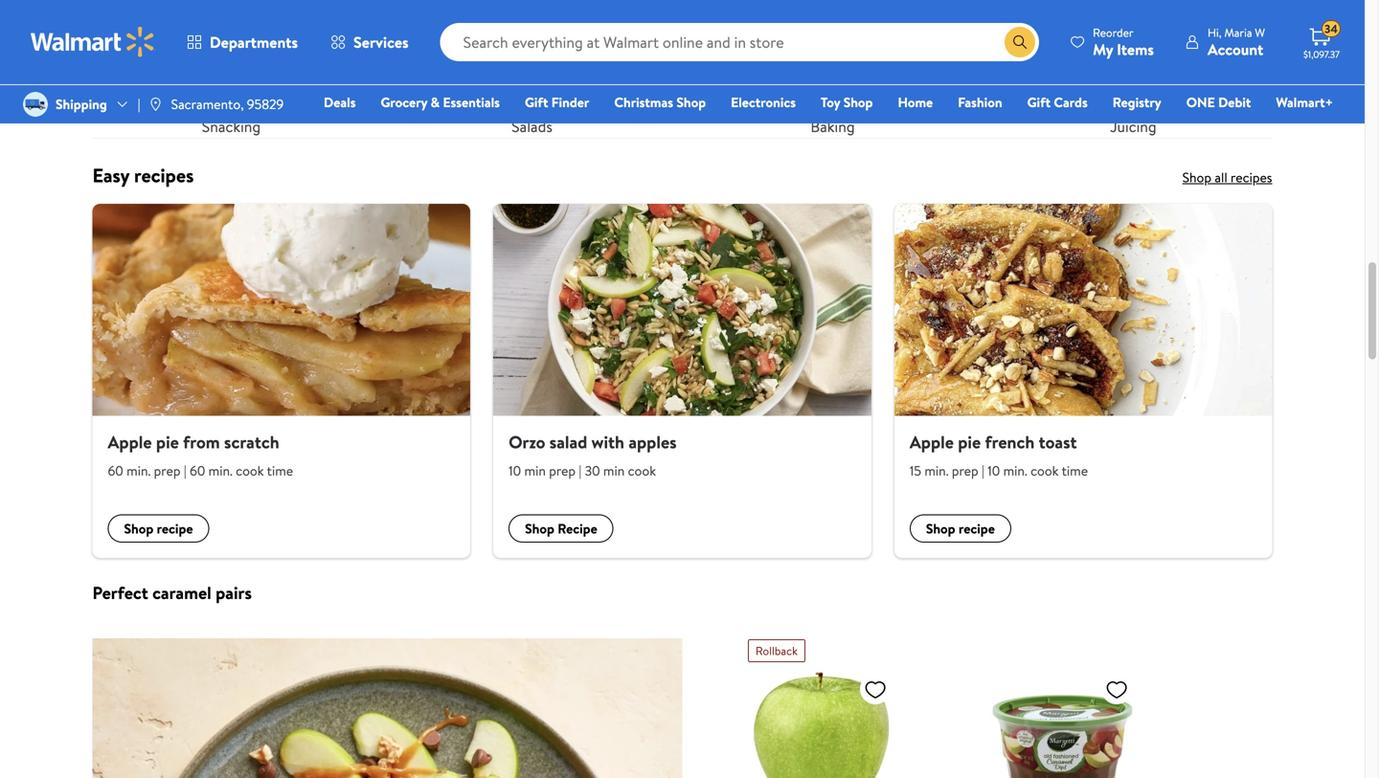Task type: vqa. For each thing, say whether or not it's contained in the screenshot.
from Shop recipe
yes



Task type: locate. For each thing, give the bounding box(es) containing it.
shop recipe for from
[[124, 520, 193, 538]]

maria
[[1225, 24, 1253, 41]]

orzo salad with apples list item
[[482, 204, 883, 559]]

0 horizontal spatial  image
[[23, 92, 48, 117]]

time down toast
[[1062, 462, 1088, 480]]

2 horizontal spatial prep
[[952, 462, 979, 480]]

1 horizontal spatial pie
[[958, 431, 981, 455]]

gift cards
[[1028, 93, 1088, 112]]

cook
[[236, 462, 264, 480], [628, 462, 656, 480], [1031, 462, 1059, 480]]

| inside apple pie french toast 15 min. prep | 10 min. cook time
[[982, 462, 985, 480]]

10 down french
[[988, 462, 1000, 480]]

reorder my items
[[1093, 24, 1154, 60]]

2 time from the left
[[1062, 462, 1088, 480]]

2 list from the top
[[81, 204, 1284, 559]]

1 horizontal spatial gift
[[1028, 93, 1051, 112]]

2 gift from the left
[[1028, 93, 1051, 112]]

1 min from the left
[[525, 462, 546, 480]]

0 horizontal spatial pie
[[156, 431, 179, 455]]

pie left french
[[958, 431, 981, 455]]

min.
[[127, 462, 151, 480], [209, 462, 233, 480], [925, 462, 949, 480], [1004, 462, 1028, 480]]

1 list from the top
[[81, 0, 1284, 138]]

shop left recipe
[[525, 520, 555, 538]]

2 apple from the left
[[910, 431, 954, 455]]

shop all recipes
[[1183, 168, 1273, 187]]

2 10 from the left
[[988, 462, 1000, 480]]

1 horizontal spatial  image
[[148, 97, 163, 112]]

 image
[[23, 92, 48, 117], [148, 97, 163, 112]]

juicing
[[1111, 116, 1157, 137]]

pie inside apple pie french toast 15 min. prep | 10 min. cook time
[[958, 431, 981, 455]]

account
[[1208, 39, 1264, 60]]

Walmart Site-Wide search field
[[440, 23, 1040, 61]]

2 60 from the left
[[190, 462, 205, 480]]

1 10 from the left
[[509, 462, 521, 480]]

gift
[[525, 93, 548, 112], [1028, 93, 1051, 112]]

cook down toast
[[1031, 462, 1059, 480]]

perfect
[[92, 582, 148, 606]]

shop recipe up perfect caramel pairs
[[124, 520, 193, 538]]

0 vertical spatial list
[[81, 0, 1284, 138]]

home link
[[890, 92, 942, 113]]

essentials
[[443, 93, 500, 112]]

salads
[[512, 116, 553, 137]]

shop recipe inside apple pie french toast 'list item'
[[926, 520, 995, 538]]

cook for apples
[[628, 462, 656, 480]]

apple inside apple pie french toast 15 min. prep | 10 min. cook time
[[910, 431, 954, 455]]

shop inside apple pie from scratch list item
[[124, 520, 154, 538]]

shop recipe for french
[[926, 520, 995, 538]]

salad
[[550, 431, 588, 455]]

60
[[108, 462, 123, 480], [190, 462, 205, 480]]

recipe
[[157, 520, 193, 538], [959, 520, 995, 538]]

0 horizontal spatial 60
[[108, 462, 123, 480]]

0 horizontal spatial apple
[[108, 431, 152, 455]]

easy
[[92, 162, 129, 189]]

registry link
[[1104, 92, 1171, 113]]

services
[[354, 32, 409, 53]]

one
[[1187, 93, 1216, 112]]

1 horizontal spatial cook
[[628, 462, 656, 480]]

1 prep from the left
[[154, 462, 181, 480]]

time inside the apple pie from scratch 60 min. prep | 60 min. cook time
[[267, 462, 293, 480]]

list containing apple pie from scratch
[[81, 204, 1284, 559]]

time
[[267, 462, 293, 480], [1062, 462, 1088, 480]]

add to favorites list, marzetti old fashioned caramel dip, 16.0 oz image
[[1106, 678, 1129, 702]]

2 pie from the left
[[958, 431, 981, 455]]

1 gift from the left
[[525, 93, 548, 112]]

shop
[[677, 93, 706, 112], [844, 93, 873, 112], [1183, 168, 1212, 187], [124, 520, 154, 538], [525, 520, 555, 538], [926, 520, 956, 538]]

cook inside the apple pie from scratch 60 min. prep | 60 min. cook time
[[236, 462, 264, 480]]

hi, maria w account
[[1208, 24, 1266, 60]]

pie for from
[[156, 431, 179, 455]]

0 horizontal spatial time
[[267, 462, 293, 480]]

0 horizontal spatial prep
[[154, 462, 181, 480]]

3 cook from the left
[[1031, 462, 1059, 480]]

home
[[898, 93, 933, 112]]

prep
[[154, 462, 181, 480], [549, 462, 576, 480], [952, 462, 979, 480]]

1 horizontal spatial recipe
[[959, 520, 995, 538]]

2 shop recipe from the left
[[926, 520, 995, 538]]

shop left all at the top
[[1183, 168, 1212, 187]]

shop down apple pie french toast 15 min. prep | 10 min. cook time
[[926, 520, 956, 538]]

2 cook from the left
[[628, 462, 656, 480]]

| right the 15
[[982, 462, 985, 480]]

| down from
[[184, 462, 187, 480]]

0 horizontal spatial recipe
[[157, 520, 193, 538]]

gift up salads
[[525, 93, 548, 112]]

registry
[[1113, 93, 1162, 112]]

| inside the apple pie from scratch 60 min. prep | 60 min. cook time
[[184, 462, 187, 480]]

0 horizontal spatial recipes
[[134, 162, 194, 189]]

christmas
[[614, 93, 674, 112]]

1 time from the left
[[267, 462, 293, 480]]

time for apple pie from scratch
[[267, 462, 293, 480]]

2 recipe from the left
[[959, 520, 995, 538]]

cook inside apple pie french toast 15 min. prep | 10 min. cook time
[[1031, 462, 1059, 480]]

1 min. from the left
[[127, 462, 151, 480]]

pie inside the apple pie from scratch 60 min. prep | 60 min. cook time
[[156, 431, 179, 455]]

| inside "orzo salad with apples 10 min prep | 30 min cook"
[[579, 462, 582, 480]]

shop right christmas
[[677, 93, 706, 112]]

1 horizontal spatial prep
[[549, 462, 576, 480]]

recipe inside apple pie french toast 'list item'
[[959, 520, 995, 538]]

recipe down apple pie french toast 15 min. prep | 10 min. cook time
[[959, 520, 995, 538]]

 image left sacramento, at the top left of page
[[148, 97, 163, 112]]

pie
[[156, 431, 179, 455], [958, 431, 981, 455]]

search icon image
[[1013, 34, 1028, 50]]

 image for shipping
[[23, 92, 48, 117]]

pie for french
[[958, 431, 981, 455]]

reorder
[[1093, 24, 1134, 41]]

cook for scratch
[[236, 462, 264, 480]]

0 horizontal spatial cook
[[236, 462, 264, 480]]

1 horizontal spatial shop recipe
[[926, 520, 995, 538]]

1 horizontal spatial 60
[[190, 462, 205, 480]]

recipe inside apple pie from scratch list item
[[157, 520, 193, 538]]

cook down scratch
[[236, 462, 264, 480]]

1 horizontal spatial apple
[[910, 431, 954, 455]]

apple pie from scratch 60 min. prep | 60 min. cook time
[[108, 431, 293, 480]]

cook inside "orzo salad with apples 10 min prep | 30 min cook"
[[628, 462, 656, 480]]

shop inside orzo salad with apples list item
[[525, 520, 555, 538]]

1 horizontal spatial 10
[[988, 462, 1000, 480]]

prep inside apple pie french toast 15 min. prep | 10 min. cook time
[[952, 462, 979, 480]]

cook down apples
[[628, 462, 656, 480]]

prep inside the apple pie from scratch 60 min. prep | 60 min. cook time
[[154, 462, 181, 480]]

hi,
[[1208, 24, 1222, 41]]

10
[[509, 462, 521, 480], [988, 462, 1000, 480]]

items
[[1117, 39, 1154, 60]]

shop up perfect
[[124, 520, 154, 538]]

apple
[[108, 431, 152, 455], [910, 431, 954, 455]]

one debit
[[1187, 93, 1252, 112]]

2 prep from the left
[[549, 462, 576, 480]]

gift for gift finder
[[525, 93, 548, 112]]

shop recipe inside apple pie from scratch list item
[[124, 520, 193, 538]]

prep inside "orzo salad with apples 10 min prep | 30 min cook"
[[549, 462, 576, 480]]

0 horizontal spatial gift
[[525, 93, 548, 112]]

recipes right easy
[[134, 162, 194, 189]]

shop recipe down apple pie french toast 15 min. prep | 10 min. cook time
[[926, 520, 995, 538]]

3 prep from the left
[[952, 462, 979, 480]]

1 recipe from the left
[[157, 520, 193, 538]]

list
[[81, 0, 1284, 138], [81, 204, 1284, 559]]

 image left shipping
[[23, 92, 48, 117]]

time inside apple pie french toast 15 min. prep | 10 min. cook time
[[1062, 462, 1088, 480]]

4 min. from the left
[[1004, 462, 1028, 480]]

cards
[[1054, 93, 1088, 112]]

apple left from
[[108, 431, 152, 455]]

scratch
[[224, 431, 279, 455]]

debit
[[1219, 93, 1252, 112]]

recipe for from
[[157, 520, 193, 538]]

gift left cards
[[1028, 93, 1051, 112]]

1 pie from the left
[[156, 431, 179, 455]]

easy recipes
[[92, 162, 194, 189]]

min down orzo
[[525, 462, 546, 480]]

0 horizontal spatial min
[[525, 462, 546, 480]]

pairs
[[216, 582, 252, 606]]

all
[[1215, 168, 1228, 187]]

10 down orzo
[[509, 462, 521, 480]]

snacking link
[[92, 0, 370, 138]]

apple inside the apple pie from scratch 60 min. prep | 60 min. cook time
[[108, 431, 152, 455]]

time down scratch
[[267, 462, 293, 480]]

2 horizontal spatial cook
[[1031, 462, 1059, 480]]

15
[[910, 462, 922, 480]]

marzetti old fashioned caramel dip, 16.0 oz image
[[990, 671, 1136, 779]]

deals
[[324, 93, 356, 112]]

1 cook from the left
[[236, 462, 264, 480]]

1 shop recipe from the left
[[124, 520, 193, 538]]

|
[[138, 95, 140, 113], [184, 462, 187, 480], [579, 462, 582, 480], [982, 462, 985, 480]]

1 horizontal spatial time
[[1062, 462, 1088, 480]]

apple pie french toast 15 min. prep | 10 min. cook time
[[910, 431, 1088, 480]]

recipes
[[134, 162, 194, 189], [1231, 168, 1273, 187]]

recipes right all at the top
[[1231, 168, 1273, 187]]

1 horizontal spatial min
[[604, 462, 625, 480]]

1 apple from the left
[[108, 431, 152, 455]]

min right 30
[[604, 462, 625, 480]]

prep for from
[[154, 462, 181, 480]]

toy shop link
[[813, 92, 882, 113]]

recipe up perfect caramel pairs
[[157, 520, 193, 538]]

1 vertical spatial list
[[81, 204, 1284, 559]]

walmart+ link
[[1268, 92, 1342, 113]]

min
[[525, 462, 546, 480], [604, 462, 625, 480]]

caramel
[[152, 582, 212, 606]]

0 horizontal spatial 10
[[509, 462, 521, 480]]

10 inside "orzo salad with apples 10 min prep | 30 min cook"
[[509, 462, 521, 480]]

grocery & essentials
[[381, 93, 500, 112]]

| left 30
[[579, 462, 582, 480]]

from
[[183, 431, 220, 455]]

shop recipe
[[124, 520, 193, 538], [926, 520, 995, 538]]

0 horizontal spatial shop recipe
[[124, 520, 193, 538]]

walmart+
[[1277, 93, 1334, 112]]

&
[[431, 93, 440, 112]]

pie left from
[[156, 431, 179, 455]]

apple up the 15
[[910, 431, 954, 455]]

add to favorites list, fresh granny smith apple, each image
[[864, 678, 887, 702]]

fashion
[[958, 93, 1003, 112]]

apple for apple pie french toast
[[910, 431, 954, 455]]



Task type: describe. For each thing, give the bounding box(es) containing it.
electronics
[[731, 93, 796, 112]]

sacramento,
[[171, 95, 244, 113]]

gift finder link
[[516, 92, 598, 113]]

sacramento, 95829
[[171, 95, 284, 113]]

1 60 from the left
[[108, 462, 123, 480]]

perfect caramel pairs
[[92, 582, 252, 606]]

gift finder
[[525, 93, 590, 112]]

apple pie french toast list item
[[883, 204, 1284, 559]]

shop all recipes link
[[1183, 168, 1273, 187]]

cook for toast
[[1031, 462, 1059, 480]]

list containing snacking
[[81, 0, 1284, 138]]

w
[[1255, 24, 1266, 41]]

2 min. from the left
[[209, 462, 233, 480]]

95829
[[247, 95, 284, 113]]

shop inside apple pie french toast 'list item'
[[926, 520, 956, 538]]

Search search field
[[440, 23, 1040, 61]]

shop recipe
[[525, 520, 598, 538]]

| for apple pie french toast
[[982, 462, 985, 480]]

walmart image
[[31, 27, 155, 57]]

with
[[592, 431, 625, 455]]

perfect caramel pairs image
[[92, 639, 683, 779]]

34
[[1325, 21, 1338, 37]]

prep for french
[[952, 462, 979, 480]]

christmas shop link
[[606, 92, 715, 113]]

my
[[1093, 39, 1114, 60]]

orzo salad with apples 10 min prep | 30 min cook
[[509, 431, 677, 480]]

gift cards link
[[1019, 92, 1097, 113]]

baking link
[[694, 0, 972, 138]]

fashion link
[[950, 92, 1011, 113]]

christmas shop
[[614, 93, 706, 112]]

orzo
[[509, 431, 546, 455]]

30
[[585, 462, 600, 480]]

one debit link
[[1178, 92, 1260, 113]]

services button
[[314, 19, 425, 65]]

apples
[[629, 431, 677, 455]]

toast
[[1039, 431, 1077, 455]]

gift for gift cards
[[1028, 93, 1051, 112]]

prep for with
[[549, 462, 576, 480]]

apple pie from scratch list item
[[81, 204, 482, 559]]

departments button
[[171, 19, 314, 65]]

shipping
[[56, 95, 107, 113]]

grocery
[[381, 93, 428, 112]]

1 horizontal spatial recipes
[[1231, 168, 1273, 187]]

| for orzo salad with apples
[[579, 462, 582, 480]]

toy shop
[[821, 93, 873, 112]]

time for apple pie french toast
[[1062, 462, 1088, 480]]

3 min. from the left
[[925, 462, 949, 480]]

finder
[[552, 93, 590, 112]]

juicing link
[[995, 0, 1273, 138]]

product group
[[748, 632, 895, 779]]

recipe for french
[[959, 520, 995, 538]]

french
[[985, 431, 1035, 455]]

| for apple pie from scratch
[[184, 462, 187, 480]]

baking
[[811, 116, 855, 137]]

departments
[[210, 32, 298, 53]]

2 min from the left
[[604, 462, 625, 480]]

apple for apple pie from scratch
[[108, 431, 152, 455]]

recipe
[[558, 520, 598, 538]]

rollback
[[756, 643, 798, 660]]

electronics link
[[723, 92, 805, 113]]

10 inside apple pie french toast 15 min. prep | 10 min. cook time
[[988, 462, 1000, 480]]

fresh granny smith apple, each image
[[748, 671, 895, 779]]

 image for sacramento, 95829
[[148, 97, 163, 112]]

toy
[[821, 93, 841, 112]]

deals link
[[315, 92, 365, 113]]

perfect caramel pairs region
[[92, 582, 1273, 779]]

snacking
[[202, 116, 261, 137]]

shop right toy
[[844, 93, 873, 112]]

$1,097.37
[[1304, 48, 1340, 61]]

grocery & essentials link
[[372, 92, 509, 113]]

salads link
[[393, 0, 671, 138]]

| right shipping
[[138, 95, 140, 113]]



